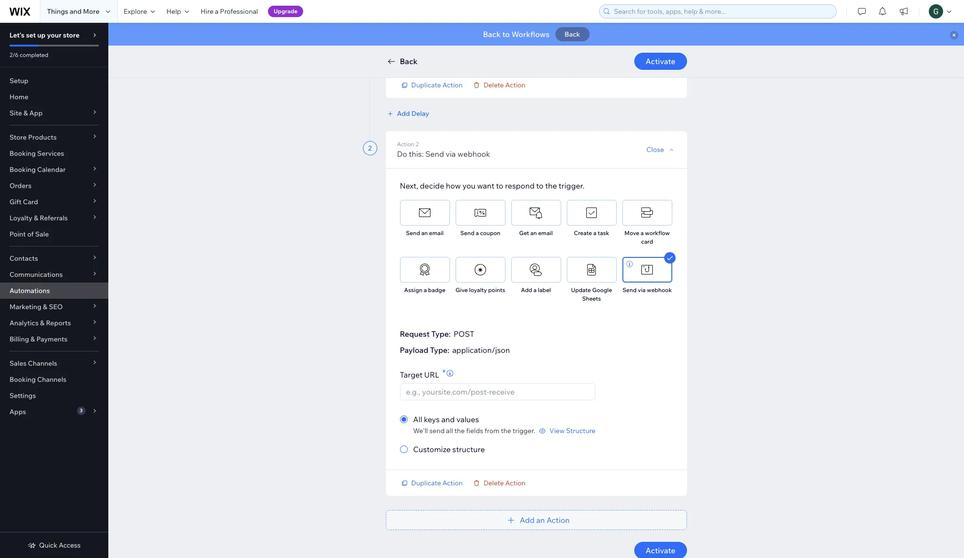 Task type: describe. For each thing, give the bounding box(es) containing it.
keys
[[424, 415, 440, 424]]

for
[[470, 35, 478, 44]]

settings link
[[0, 388, 108, 404]]

structure
[[452, 445, 485, 454]]

category image for an
[[529, 206, 543, 220]]

1 horizontal spatial and
[[441, 415, 455, 424]]

payload
[[400, 345, 428, 355]]

& for loyalty
[[34, 214, 38, 222]]

of
[[27, 230, 34, 239]]

next,
[[400, 181, 418, 191]]

create a task
[[574, 229, 609, 237]]

a for task
[[593, 229, 596, 237]]

recommended
[[406, 35, 454, 44]]

billing & payments button
[[0, 331, 108, 347]]

communications
[[10, 270, 63, 279]]

contacts
[[10, 254, 38, 263]]

from
[[485, 427, 499, 435]]

let's set up your store
[[10, 31, 80, 39]]

google
[[592, 287, 612, 294]]

more
[[83, 7, 99, 16]]

activate for 2nd activate "button" from the bottom
[[646, 57, 675, 66]]

1 vertical spatial trigger.
[[513, 427, 535, 435]]

booking channels link
[[0, 372, 108, 388]]

explore
[[124, 7, 147, 16]]

icon image for workflow
[[640, 206, 654, 220]]

structure
[[566, 427, 596, 435]]

store products button
[[0, 129, 108, 145]]

close
[[646, 145, 664, 154]]

billing
[[10, 335, 29, 344]]

card
[[23, 198, 38, 206]]

back button inside alert
[[555, 27, 589, 41]]

confirmations
[[406, 44, 449, 52]]

hire a professional
[[201, 7, 258, 16]]

delete action button for second 'duplicate action' button
[[472, 479, 526, 488]]

orders
[[10, 182, 31, 190]]

settings
[[10, 392, 36, 400]]

get
[[519, 229, 529, 237]]

booking services link
[[0, 145, 108, 162]]

store products
[[10, 133, 57, 142]]

orders button
[[0, 178, 108, 194]]

want
[[477, 181, 494, 191]]

send for send an email
[[406, 229, 420, 237]]

booking calendar button
[[0, 162, 108, 178]]

add an action button
[[386, 510, 687, 530]]

booking for booking channels
[[10, 375, 36, 384]]

2 horizontal spatial the
[[545, 181, 557, 191]]

app
[[29, 109, 43, 117]]

2/6 completed
[[10, 51, 48, 58]]

booking for booking services
[[10, 149, 36, 158]]

a for coupon
[[476, 229, 479, 237]]

hire
[[201, 7, 213, 16]]

an for get
[[530, 229, 537, 237]]

update
[[571, 287, 591, 294]]

delete action for first 'duplicate action' button from the top
[[484, 81, 526, 89]]

sending
[[480, 35, 505, 44]]

to inside alert
[[502, 29, 510, 39]]

points
[[488, 287, 505, 294]]

we'll
[[413, 427, 428, 435]]

1 horizontal spatial trigger.
[[559, 181, 584, 191]]

resets.
[[490, 44, 510, 52]]

1 horizontal spatial back
[[483, 29, 501, 39]]

gift card
[[10, 198, 38, 206]]

view
[[549, 427, 565, 435]]

target url *
[[400, 367, 446, 380]]

seo
[[49, 303, 63, 311]]

give loyalty points
[[456, 287, 505, 294]]

to right want
[[496, 181, 503, 191]]

your
[[47, 31, 61, 39]]

store
[[10, 133, 27, 142]]

booking calendar
[[10, 165, 66, 174]]

category image for google
[[584, 263, 599, 277]]

icon image for points
[[473, 263, 488, 277]]

a for badge
[[424, 287, 427, 294]]

action inside add an action button
[[547, 516, 570, 525]]

automations link
[[0, 283, 108, 299]]

2 duplicate from the top
[[411, 479, 441, 488]]

quick access button
[[28, 541, 81, 550]]

delete for first 'duplicate action' button from the top's delete action button
[[484, 81, 504, 89]]

send for send a coupon
[[460, 229, 474, 237]]

Target URL field
[[403, 384, 592, 400]]

give
[[456, 287, 468, 294]]

email for get an email
[[538, 229, 553, 237]]

0 horizontal spatial the
[[454, 427, 465, 435]]

calendar
[[37, 165, 66, 174]]

webhook inside action 2 do this: send via webhook
[[458, 149, 490, 159]]

booking channels
[[10, 375, 66, 384]]

category image for a
[[473, 206, 488, 220]]

1 vertical spatial via
[[638, 287, 646, 294]]

fields
[[466, 427, 483, 435]]

we'll send all the fields from the trigger.
[[413, 427, 535, 435]]

1 horizontal spatial the
[[501, 427, 511, 435]]

request type: post
[[400, 329, 474, 339]]

analytics & reports
[[10, 319, 71, 327]]

loyalty & referrals button
[[0, 210, 108, 226]]

add for add delay
[[397, 109, 410, 118]]

up
[[37, 31, 46, 39]]

quick access
[[39, 541, 81, 550]]

add an action
[[520, 516, 570, 525]]

to right respond at the top right of the page
[[536, 181, 544, 191]]

coupon
[[480, 229, 500, 237]]

1 horizontal spatial webhook
[[647, 287, 672, 294]]

view structure
[[549, 427, 596, 435]]

0 horizontal spatial back
[[400, 57, 418, 66]]

all
[[413, 415, 422, 424]]

send for send via webhook
[[623, 287, 637, 294]]

delete action for second 'duplicate action' button
[[484, 479, 526, 488]]

icon image up add a label
[[529, 263, 543, 277]]

add for add a label
[[521, 287, 532, 294]]

password
[[458, 44, 488, 52]]

loyalty & referrals
[[10, 214, 68, 222]]

2 horizontal spatial back
[[565, 30, 580, 38]]

loyalty
[[10, 214, 32, 222]]

target
[[400, 370, 423, 380]]

0 horizontal spatial 2
[[368, 144, 372, 153]]



Task type: vqa. For each thing, say whether or not it's contained in the screenshot.
All Sites
no



Task type: locate. For each thing, give the bounding box(es) containing it.
like
[[591, 35, 601, 44]]

automations
[[10, 287, 50, 295]]

badge
[[428, 287, 445, 294]]

0 vertical spatial duplicate action button
[[400, 81, 463, 89]]

2 category image from the left
[[529, 206, 543, 220]]

activate for 2nd activate "button" from the top of the page
[[646, 546, 675, 555]]

1 vertical spatial activate
[[646, 546, 675, 555]]

2 booking from the top
[[10, 165, 36, 174]]

this:
[[409, 149, 424, 159]]

assign a badge
[[404, 287, 445, 294]]

1 vertical spatial type:
[[430, 345, 449, 355]]

via inside action 2 do this: send via webhook
[[446, 149, 456, 159]]

delete for delete action button associated with second 'duplicate action' button
[[484, 479, 504, 488]]

access
[[59, 541, 81, 550]]

contacts button
[[0, 250, 108, 267]]

how
[[446, 181, 461, 191]]

channels
[[28, 359, 57, 368], [37, 375, 66, 384]]

close button
[[646, 145, 675, 154]]

icon image for email
[[418, 206, 432, 220]]

back to workflows alert
[[108, 23, 964, 46]]

category image up get an email
[[529, 206, 543, 220]]

duplicate action
[[411, 81, 463, 89], [411, 479, 463, 488]]

channels for sales channels
[[28, 359, 57, 368]]

task
[[598, 229, 609, 237]]

2 email from the left
[[538, 229, 553, 237]]

upgrade button
[[268, 6, 303, 17]]

0 vertical spatial and
[[70, 7, 82, 16]]

type: for request type:
[[431, 329, 451, 339]]

0 vertical spatial delete action button
[[472, 81, 526, 89]]

the right 'from'
[[501, 427, 511, 435]]

2 delete action button from the top
[[472, 479, 526, 488]]

Search for tools, apps, help & more... field
[[611, 5, 833, 18]]

1 vertical spatial channels
[[37, 375, 66, 384]]

trigger.
[[559, 181, 584, 191], [513, 427, 535, 435]]

gift card button
[[0, 194, 108, 210]]

things
[[47, 7, 68, 16]]

update google sheets
[[571, 287, 612, 302]]

home link
[[0, 89, 108, 105]]

0 vertical spatial back button
[[555, 27, 589, 41]]

icon image up send an email
[[418, 206, 432, 220]]

get an email
[[519, 229, 553, 237]]

0 vertical spatial channels
[[28, 359, 57, 368]]

delay
[[412, 109, 429, 118]]

2 activate button from the top
[[634, 542, 687, 558]]

sale
[[35, 230, 49, 239]]

analytics
[[10, 319, 39, 327]]

& left 'seo'
[[43, 303, 47, 311]]

icon image up assign a badge
[[418, 263, 432, 277]]

booking up orders
[[10, 165, 36, 174]]

via up how
[[446, 149, 456, 159]]

back left like at the top of page
[[565, 30, 580, 38]]

customize
[[413, 445, 451, 454]]

channels for booking channels
[[37, 375, 66, 384]]

sales channels
[[10, 359, 57, 368]]

& for site
[[23, 109, 28, 117]]

duplicate up the delay
[[411, 81, 441, 89]]

category image
[[584, 263, 599, 277], [640, 263, 654, 277]]

email for send an email
[[429, 229, 444, 237]]

back up the resets.
[[483, 29, 501, 39]]

0 vertical spatial duplicate action
[[411, 81, 463, 89]]

type: up payload type: application/json
[[431, 329, 451, 339]]

1 horizontal spatial via
[[638, 287, 646, 294]]

0 horizontal spatial category image
[[584, 263, 599, 277]]

send inside action 2 do this: send via webhook
[[425, 149, 444, 159]]

0 vertical spatial duplicate
[[411, 81, 441, 89]]

2 left do
[[368, 144, 372, 153]]

an inside add an action button
[[536, 516, 545, 525]]

& for billing
[[31, 335, 35, 344]]

2 duplicate action from the top
[[411, 479, 463, 488]]

and up the all
[[441, 415, 455, 424]]

1 vertical spatial booking
[[10, 165, 36, 174]]

email right 'get'
[[538, 229, 553, 237]]

2 delete from the top
[[484, 479, 504, 488]]

0 horizontal spatial back button
[[386, 56, 418, 67]]

1 vertical spatial duplicate action button
[[400, 479, 463, 488]]

& for analytics
[[40, 319, 44, 327]]

setup
[[10, 76, 28, 85]]

information
[[553, 35, 589, 44]]

category image up update on the bottom right of the page
[[584, 263, 599, 277]]

duplicate action down customize at the bottom of the page
[[411, 479, 463, 488]]

action inside action 2 do this: send via webhook
[[397, 141, 414, 148]]

payments
[[36, 335, 67, 344]]

delete down 'structure'
[[484, 479, 504, 488]]

send left coupon
[[460, 229, 474, 237]]

values
[[456, 415, 479, 424]]

duplicate action button down customize at the bottom of the page
[[400, 479, 463, 488]]

0 horizontal spatial webhook
[[458, 149, 490, 159]]

1 horizontal spatial back button
[[555, 27, 589, 41]]

1 duplicate from the top
[[411, 81, 441, 89]]

category image up send via webhook
[[640, 263, 654, 277]]

1 delete action from the top
[[484, 81, 526, 89]]

back button down confirmations
[[386, 56, 418, 67]]

1 delete from the top
[[484, 81, 504, 89]]

2 inside action 2 do this: send via webhook
[[416, 141, 419, 148]]

& right billing on the bottom left of page
[[31, 335, 35, 344]]

completed
[[20, 51, 48, 58]]

a left badge
[[424, 287, 427, 294]]

1 vertical spatial duplicate
[[411, 479, 441, 488]]

and left "more"
[[70, 7, 82, 16]]

2 category image from the left
[[640, 263, 654, 277]]

point
[[10, 230, 26, 239]]

& right site
[[23, 109, 28, 117]]

*
[[442, 367, 446, 378]]

marketing
[[10, 303, 41, 311]]

0 vertical spatial delete
[[484, 81, 504, 89]]

do
[[397, 149, 407, 159]]

1 duplicate action from the top
[[411, 81, 463, 89]]

0 horizontal spatial and
[[70, 7, 82, 16]]

payload type: application/json
[[400, 345, 510, 355]]

0 horizontal spatial category image
[[473, 206, 488, 220]]

channels up booking channels
[[28, 359, 57, 368]]

a right hire
[[215, 7, 219, 16]]

1 vertical spatial duplicate action
[[411, 479, 463, 488]]

webhook
[[458, 149, 490, 159], [647, 287, 672, 294]]

booking up settings
[[10, 375, 36, 384]]

to up the resets.
[[502, 29, 510, 39]]

add inside add an action button
[[520, 516, 535, 525]]

recommended only for sending legally binding information like order confirmations or password resets.
[[406, 35, 619, 52]]

request
[[400, 329, 430, 339]]

category image up send a coupon
[[473, 206, 488, 220]]

workflows
[[512, 29, 550, 39]]

apps
[[10, 408, 26, 416]]

1 horizontal spatial category image
[[529, 206, 543, 220]]

2 vertical spatial booking
[[10, 375, 36, 384]]

category image
[[473, 206, 488, 220], [529, 206, 543, 220]]

back down confirmations
[[400, 57, 418, 66]]

0 vertical spatial activate button
[[634, 53, 687, 70]]

booking services
[[10, 149, 64, 158]]

set
[[26, 31, 36, 39]]

& left reports
[[40, 319, 44, 327]]

reports
[[46, 319, 71, 327]]

back button left like at the top of page
[[555, 27, 589, 41]]

via right google
[[638, 287, 646, 294]]

marketing & seo button
[[0, 299, 108, 315]]

booking inside popup button
[[10, 165, 36, 174]]

0 vertical spatial add
[[397, 109, 410, 118]]

2 activate from the top
[[646, 546, 675, 555]]

2 duplicate action button from the top
[[400, 479, 463, 488]]

0 vertical spatial webhook
[[458, 149, 490, 159]]

setup link
[[0, 73, 108, 89]]

move a workflow card
[[625, 229, 670, 245]]

sales
[[10, 359, 26, 368]]

point of sale link
[[0, 226, 108, 242]]

delete action
[[484, 81, 526, 89], [484, 479, 526, 488]]

booking for booking calendar
[[10, 165, 36, 174]]

2 delete action from the top
[[484, 479, 526, 488]]

1 vertical spatial webhook
[[647, 287, 672, 294]]

add delay
[[397, 109, 429, 118]]

a left task
[[593, 229, 596, 237]]

send an email
[[406, 229, 444, 237]]

0 horizontal spatial email
[[429, 229, 444, 237]]

billing & payments
[[10, 335, 67, 344]]

1 vertical spatial delete
[[484, 479, 504, 488]]

1 vertical spatial and
[[441, 415, 455, 424]]

send down the next,
[[406, 229, 420, 237]]

home
[[10, 93, 28, 101]]

icon image
[[418, 206, 432, 220], [584, 206, 599, 220], [640, 206, 654, 220], [418, 263, 432, 277], [473, 263, 488, 277], [529, 263, 543, 277]]

0 vertical spatial via
[[446, 149, 456, 159]]

& for marketing
[[43, 303, 47, 311]]

0 horizontal spatial trigger.
[[513, 427, 535, 435]]

1 duplicate action button from the top
[[400, 81, 463, 89]]

help button
[[161, 0, 195, 23]]

0 vertical spatial delete action
[[484, 81, 526, 89]]

things and more
[[47, 7, 99, 16]]

a for professional
[[215, 7, 219, 16]]

send
[[429, 427, 445, 435]]

action
[[443, 81, 463, 89], [505, 81, 526, 89], [397, 141, 414, 148], [443, 479, 463, 488], [505, 479, 526, 488], [547, 516, 570, 525]]

action 2 do this: send via webhook
[[397, 141, 490, 159]]

or
[[450, 44, 457, 52]]

next, decide how you want to respond to the trigger.
[[400, 181, 584, 191]]

1 vertical spatial add
[[521, 287, 532, 294]]

type: down request type: post
[[430, 345, 449, 355]]

site & app
[[10, 109, 43, 117]]

a for label
[[533, 287, 537, 294]]

2 up this:
[[416, 141, 419, 148]]

1 vertical spatial back button
[[386, 56, 418, 67]]

0 vertical spatial type:
[[431, 329, 451, 339]]

an for send
[[421, 229, 428, 237]]

& right loyalty
[[34, 214, 38, 222]]

channels inside the booking channels link
[[37, 375, 66, 384]]

1 category image from the left
[[584, 263, 599, 277]]

1 horizontal spatial email
[[538, 229, 553, 237]]

1 category image from the left
[[473, 206, 488, 220]]

duplicate action button up the delay
[[400, 81, 463, 89]]

icon image for task
[[584, 206, 599, 220]]

add a label
[[521, 287, 551, 294]]

type:
[[431, 329, 451, 339], [430, 345, 449, 355]]

1 email from the left
[[429, 229, 444, 237]]

delete action button down 'structure'
[[472, 479, 526, 488]]

delete action button for first 'duplicate action' button from the top
[[472, 81, 526, 89]]

marketing & seo
[[10, 303, 63, 311]]

icon image up workflow
[[640, 206, 654, 220]]

all keys and values
[[413, 415, 479, 424]]

a left coupon
[[476, 229, 479, 237]]

1 delete action button from the top
[[472, 81, 526, 89]]

sidebar element
[[0, 23, 108, 558]]

quick
[[39, 541, 57, 550]]

a inside 'move a workflow card'
[[641, 229, 644, 237]]

a up card
[[641, 229, 644, 237]]

1 vertical spatial delete action
[[484, 479, 526, 488]]

category image for via
[[640, 263, 654, 277]]

send right this:
[[425, 149, 444, 159]]

0 vertical spatial booking
[[10, 149, 36, 158]]

you
[[463, 181, 475, 191]]

duplicate action up the delay
[[411, 81, 463, 89]]

0 vertical spatial trigger.
[[559, 181, 584, 191]]

icon image up give loyalty points
[[473, 263, 488, 277]]

3 booking from the top
[[10, 375, 36, 384]]

0 horizontal spatial via
[[446, 149, 456, 159]]

1 booking from the top
[[10, 149, 36, 158]]

1 horizontal spatial category image
[[640, 263, 654, 277]]

1 activate button from the top
[[634, 53, 687, 70]]

duplicate action button
[[400, 81, 463, 89], [400, 479, 463, 488]]

delete down the resets.
[[484, 81, 504, 89]]

delete action button down the resets.
[[472, 81, 526, 89]]

3
[[80, 408, 83, 414]]

channels up settings link
[[37, 375, 66, 384]]

1 vertical spatial delete action button
[[472, 479, 526, 488]]

1 vertical spatial activate button
[[634, 542, 687, 558]]

to
[[502, 29, 510, 39], [496, 181, 503, 191], [536, 181, 544, 191]]

create
[[574, 229, 592, 237]]

2 vertical spatial add
[[520, 516, 535, 525]]

channels inside the sales channels popup button
[[28, 359, 57, 368]]

booking down the store
[[10, 149, 36, 158]]

an for add
[[536, 516, 545, 525]]

icon image up create a task
[[584, 206, 599, 220]]

icon image for badge
[[418, 263, 432, 277]]

url
[[424, 370, 439, 380]]

send via webhook
[[623, 287, 672, 294]]

duplicate down customize at the bottom of the page
[[411, 479, 441, 488]]

the right the all
[[454, 427, 465, 435]]

respond
[[505, 181, 535, 191]]

email left send a coupon
[[429, 229, 444, 237]]

services
[[37, 149, 64, 158]]

add for add an action
[[520, 516, 535, 525]]

sales channels button
[[0, 355, 108, 372]]

0 vertical spatial activate
[[646, 57, 675, 66]]

via
[[446, 149, 456, 159], [638, 287, 646, 294]]

store
[[63, 31, 80, 39]]

a for workflow
[[641, 229, 644, 237]]

1 activate from the top
[[646, 57, 675, 66]]

a left label
[[533, 287, 537, 294]]

type: for payload type:
[[430, 345, 449, 355]]

1 horizontal spatial 2
[[416, 141, 419, 148]]

the right respond at the top right of the page
[[545, 181, 557, 191]]

label
[[538, 287, 551, 294]]

send right google
[[623, 287, 637, 294]]



